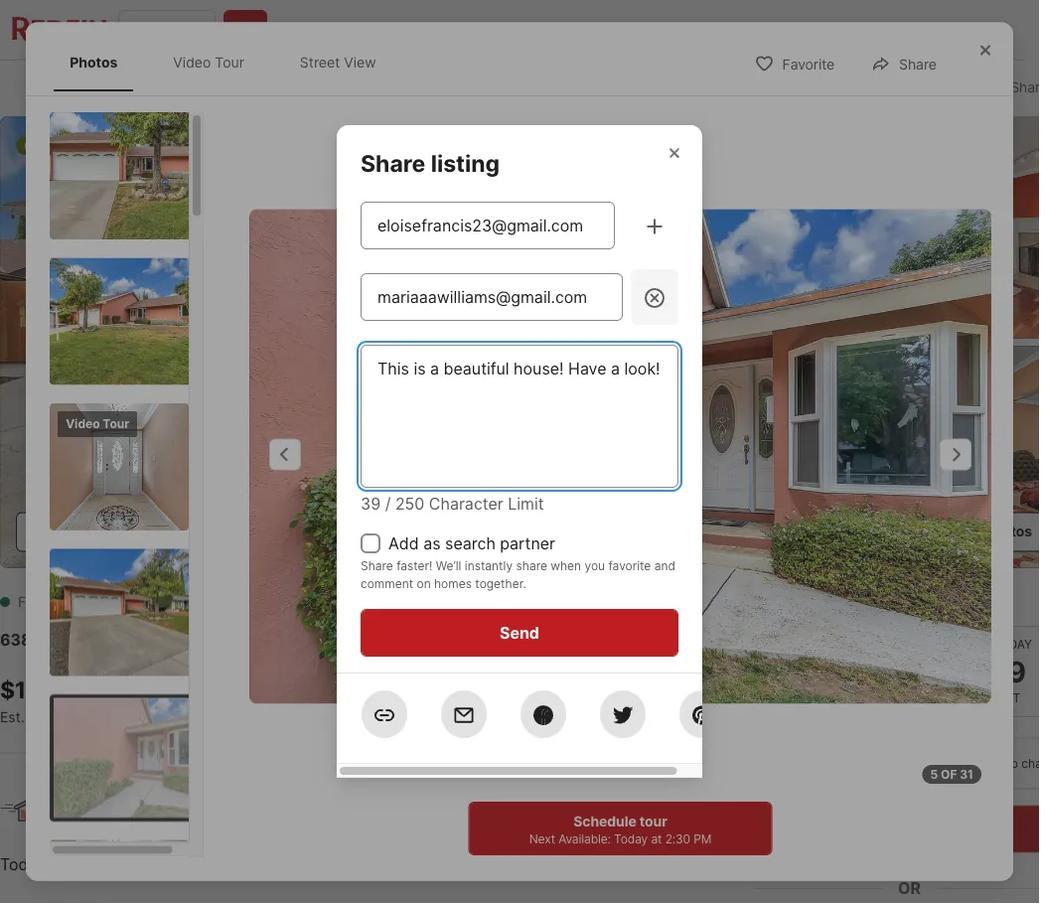 Task type: describe. For each thing, give the bounding box(es) containing it.
/mo
[[75, 709, 100, 725]]

search
[[445, 533, 496, 553]]

get
[[104, 709, 128, 725]]

street view inside button
[[170, 523, 248, 540]]

it's
[[514, 815, 535, 835]]

ft
[[477, 707, 492, 726]]

tour via video cha
[[939, 756, 1039, 770]]

photos
[[70, 54, 118, 71]]

baths link
[[358, 707, 401, 726]]

video inside tab
[[173, 54, 211, 71]]

$1,300,000
[[0, 676, 131, 704]]

add as search partner
[[388, 533, 555, 553]]

tour for schedule
[[640, 813, 667, 830]]

faster!
[[397, 559, 433, 573]]

details
[[324, 80, 367, 97]]

next
[[529, 832, 555, 846]]

share listing dialog containing share listing
[[337, 125, 726, 778]]

search
[[62, 80, 110, 97]]

we'll
[[436, 559, 461, 573]]

pre-
[[132, 709, 161, 725]]

4 image image from the top
[[50, 549, 204, 676]]

4:00
[[148, 856, 185, 875]]

a
[[149, 787, 158, 807]]

way
[[151, 630, 184, 650]]

redfin premier button
[[582, 0, 702, 60]]

gone!
[[539, 815, 582, 835]]

property details tab
[[241, 65, 390, 112]]

2 inside san jose is a hot market 47% of homes accept an offer within 2 weeks. tour it before it's gone!
[[337, 815, 347, 835]]

instantly
[[465, 559, 513, 573]]

cha
[[1022, 756, 1039, 770]]

baths
[[358, 707, 401, 726]]

pm inside 7:00 pm • more times
[[464, 856, 488, 875]]

more times link
[[516, 856, 603, 875]]

• inside 7:00 pm • more times
[[498, 855, 506, 874]]

share for share
[[899, 56, 937, 73]]

-
[[88, 594, 94, 610]]

share listing element
[[361, 125, 524, 178]]

share for share listing
[[361, 149, 426, 177]]

1-
[[279, 21, 292, 38]]

premier
[[640, 21, 690, 38]]

jose
[[230, 630, 271, 650]]

add
[[388, 533, 419, 553]]

accept
[[169, 815, 220, 835]]

1-844-759-7732
[[279, 21, 389, 38]]

go tour this home
[[754, 592, 953, 619]]

1-844-759-7732 link
[[279, 21, 389, 38]]

it
[[446, 815, 456, 835]]

sale & tax history
[[412, 80, 526, 97]]

ca
[[279, 630, 302, 650]]

street view button
[[125, 512, 265, 552]]

feed button
[[958, 0, 1039, 60]]

saturday 28 oct
[[879, 637, 941, 705]]

home
[[890, 592, 953, 619]]

4pm
[[137, 138, 164, 152]]

759-
[[325, 21, 356, 38]]

street view tab
[[284, 38, 392, 88]]

available:
[[559, 832, 611, 846]]

within
[[288, 815, 333, 835]]

anselmo
[[78, 630, 147, 650]]

schools
[[570, 80, 622, 97]]

video button
[[16, 512, 117, 552]]

you
[[585, 559, 605, 573]]

3:00
[[55, 856, 92, 875]]

property details
[[263, 80, 367, 97]]

street view inside tab
[[300, 54, 376, 71]]

$1,300,000 est. $9,524 /mo get pre-approved
[[0, 676, 225, 725]]

3
[[273, 676, 288, 704]]

30 photos button
[[919, 512, 1039, 552]]

share listing dialog containing photos
[[26, 23, 1013, 903]]

est.
[[0, 709, 24, 725]]

street inside button
[[170, 523, 211, 540]]

3:00 pm button
[[54, 853, 121, 879]]

x-out button
[[859, 66, 958, 107]]

property
[[263, 80, 320, 97]]

submit search image
[[235, 20, 255, 40]]

comment
[[361, 577, 413, 591]]

City, Address, School, Agent, ZIP search field
[[118, 10, 216, 50]]

schedule
[[573, 813, 636, 830]]

7732
[[356, 21, 389, 38]]

2:30
[[665, 832, 690, 846]]

sale
[[412, 80, 440, 97]]

1,343
[[453, 676, 515, 704]]

as
[[423, 533, 441, 553]]

tax
[[456, 80, 477, 97]]

san inside san jose is a hot market 47% of homes accept an offer within 2 weeks. tour it before it's gone!
[[58, 787, 87, 807]]

photos
[[985, 523, 1032, 540]]

open sat, 2pm to 4pm link
[[0, 116, 746, 572]]



Task type: locate. For each thing, give the bounding box(es) containing it.
tab list
[[50, 35, 412, 92], [0, 61, 660, 112]]

market
[[191, 787, 246, 807]]

1 vertical spatial video tour
[[66, 417, 129, 431]]

1 horizontal spatial oct
[[897, 690, 922, 705]]

2 horizontal spatial pm
[[464, 856, 488, 875]]

tab list containing search
[[0, 61, 660, 112]]

1 horizontal spatial tour
[[791, 592, 837, 619]]

map entry image
[[591, 592, 723, 724]]

share
[[516, 559, 547, 573]]

30
[[963, 523, 982, 540]]

1 horizontal spatial pm
[[188, 856, 213, 875]]

sale & tax history tab
[[390, 65, 548, 112]]

san
[[45, 630, 75, 650], [58, 787, 87, 807]]

video tour inside tab
[[173, 54, 244, 71]]

limit
[[508, 494, 544, 513]]

2 right within
[[337, 815, 347, 835]]

, left san
[[184, 630, 189, 650]]

1 horizontal spatial •
[[498, 855, 506, 874]]

and
[[654, 559, 676, 573]]

share for share faster! we'll instantly share when you favorite and comment on homes together.
[[361, 559, 393, 573]]

6382 san anselmo way image
[[249, 209, 991, 704]]

0 horizontal spatial homes
[[114, 815, 164, 835]]

Enter your note text field
[[378, 357, 662, 476]]

3 beds
[[273, 676, 310, 726]]

oct down 27 on the right of page
[[798, 690, 824, 705]]

favorite inside the "share listing" 'dialog'
[[782, 56, 835, 73]]

this
[[842, 592, 885, 619]]

share button
[[855, 43, 954, 83]]

favorite button for property details
[[737, 66, 851, 107]]

out
[[918, 79, 941, 96]]

or
[[898, 879, 921, 898]]

active
[[98, 594, 147, 610]]

today
[[614, 832, 648, 846]]

tab list for x-out button on the right of the page
[[0, 61, 660, 112]]

1 horizontal spatial street
[[300, 54, 340, 71]]

video tour tab
[[157, 38, 260, 88]]

to
[[118, 138, 135, 152]]

Email Address text field
[[378, 214, 598, 237], [378, 285, 606, 309]]

0 horizontal spatial tour
[[640, 813, 667, 830]]

tour up friday
[[791, 592, 837, 619]]

when
[[551, 559, 581, 573]]

0 vertical spatial video tour
[[173, 54, 244, 71]]

1 vertical spatial video
[[66, 417, 100, 431]]

pm right 7:00
[[464, 856, 488, 875]]

/
[[385, 494, 391, 513]]

0 vertical spatial tour
[[791, 592, 837, 619]]

2 horizontal spatial oct
[[995, 690, 1021, 705]]

share listing dialog
[[26, 23, 1013, 903], [337, 125, 726, 778]]

tour inside the schedule tour next available: today at 2:30 pm
[[640, 813, 667, 830]]

1 vertical spatial tour
[[640, 813, 667, 830]]

share listing
[[361, 149, 500, 177]]

0 vertical spatial san
[[45, 630, 75, 650]]

1 vertical spatial street view
[[170, 523, 248, 540]]

39
[[361, 494, 381, 513]]

0 vertical spatial video
[[173, 54, 211, 71]]

1 vertical spatial san
[[58, 787, 87, 807]]

shar
[[1011, 79, 1039, 96]]

street inside tab
[[300, 54, 340, 71]]

tour for go
[[791, 592, 837, 619]]

san up 47%
[[58, 787, 87, 807]]

2 up the baths
[[358, 676, 373, 704]]

favorite
[[782, 56, 835, 73], [782, 79, 834, 96]]

partner
[[500, 533, 555, 553]]

tour via video cha option
[[899, 738, 1039, 789]]

image image
[[50, 112, 204, 240], [50, 258, 204, 385], [50, 404, 189, 531], [50, 549, 204, 676]]

3 image image from the top
[[50, 404, 189, 531]]

at
[[651, 832, 662, 846]]

1 image image from the top
[[50, 112, 204, 240]]

share inside the share faster! we'll instantly share when you favorite and comment on homes together.
[[361, 559, 393, 573]]

oct inside "saturday 28 oct"
[[897, 690, 922, 705]]

pm right the "4:00"
[[188, 856, 213, 875]]

friday
[[791, 637, 832, 651]]

send button
[[361, 609, 679, 657]]

friday 27 oct
[[791, 637, 832, 705]]

1 horizontal spatial video tour
[[173, 54, 244, 71]]

2 • from the left
[[498, 855, 506, 874]]

homes inside san jose is a hot market 47% of homes accept an offer within 2 weeks. tour it before it's gone!
[[114, 815, 164, 835]]

•
[[129, 855, 138, 874], [498, 855, 506, 874]]

get pre-approved link
[[104, 709, 225, 725]]

tab list for share button
[[50, 35, 412, 92]]

4:00 pm button
[[147, 853, 214, 879]]

oct inside sunday 29 oct
[[995, 690, 1021, 705]]

7:00
[[425, 856, 460, 875]]

more
[[516, 856, 556, 875]]

28
[[891, 653, 928, 688]]

history
[[481, 80, 526, 97]]

0 horizontal spatial •
[[129, 855, 138, 874]]

oct down the 29
[[995, 690, 1021, 705]]

None button
[[766, 624, 856, 718], [864, 625, 955, 717], [963, 625, 1039, 717], [766, 624, 856, 718], [864, 625, 955, 717], [963, 625, 1039, 717]]

share left listing
[[361, 149, 426, 177]]

active link
[[98, 594, 147, 610]]

share up comment
[[361, 559, 393, 573]]

Add as search partner checkbox
[[361, 533, 381, 553]]

tour
[[791, 592, 837, 619], [640, 813, 667, 830]]

• left the more
[[498, 855, 506, 874]]

oct for 28
[[897, 690, 922, 705]]

sale
[[49, 594, 84, 610]]

oct for 29
[[995, 690, 1021, 705]]

san
[[193, 630, 226, 650]]

250
[[395, 494, 425, 513]]

• inside today: 3:00 pm • 4:00 pm
[[129, 855, 138, 874]]

street view
[[300, 54, 376, 71], [170, 523, 248, 540]]

0 vertical spatial share
[[899, 56, 937, 73]]

0 vertical spatial street
[[300, 54, 340, 71]]

6382 san anselmo way, san jose, ca 95119 image
[[0, 116, 746, 568], [754, 116, 1039, 338], [754, 346, 1039, 568]]

47%
[[58, 815, 90, 835]]

video
[[987, 756, 1018, 770]]

2 pm from the left
[[188, 856, 213, 875]]

0 horizontal spatial oct
[[798, 690, 824, 705]]

0 horizontal spatial street view
[[170, 523, 248, 540]]

1 vertical spatial homes
[[114, 815, 164, 835]]

share faster! we'll instantly share when you favorite and comment on homes together.
[[361, 559, 676, 591]]

tour inside option
[[939, 756, 964, 770]]

homes down we'll
[[434, 577, 472, 591]]

redfin
[[594, 21, 636, 38]]

search link
[[22, 76, 110, 100]]

1 vertical spatial view
[[214, 523, 248, 540]]

844-
[[292, 21, 325, 38]]

character
[[429, 494, 504, 513]]

7:00 pm button
[[424, 853, 489, 879]]

tab list inside the "share listing" 'dialog'
[[50, 35, 412, 92]]

tour up at
[[640, 813, 667, 830]]

option
[[754, 738, 899, 789]]

tour inside tab
[[215, 54, 244, 71]]

tour inside san jose is a hot market 47% of homes accept an offer within 2 weeks. tour it before it's gone!
[[408, 815, 442, 835]]

, left "ca" at the bottom of page
[[271, 630, 275, 650]]

1 vertical spatial favorite
[[782, 79, 834, 96]]

0 horizontal spatial pm
[[95, 856, 120, 875]]

saturday
[[879, 637, 941, 651]]

together.
[[475, 577, 526, 591]]

homes down is
[[114, 815, 164, 835]]

0 vertical spatial homes
[[434, 577, 472, 591]]

oct down 28
[[897, 690, 922, 705]]

0 vertical spatial street view
[[300, 54, 376, 71]]

homes
[[434, 577, 472, 591], [114, 815, 164, 835]]

view inside tab
[[344, 54, 376, 71]]

1 vertical spatial street
[[170, 523, 211, 540]]

0 vertical spatial email address text field
[[378, 214, 598, 237]]

3 pm from the left
[[464, 856, 488, 875]]

0 vertical spatial favorite
[[782, 56, 835, 73]]

1 vertical spatial 2
[[337, 815, 347, 835]]

share up x-out
[[899, 56, 937, 73]]

video tour
[[173, 54, 244, 71], [66, 417, 129, 431]]

0 vertical spatial 2
[[358, 676, 373, 704]]

oct for 27
[[798, 690, 824, 705]]

hot
[[162, 787, 187, 807]]

1,343 sq ft
[[453, 676, 515, 726]]

1 horizontal spatial homes
[[434, 577, 472, 591]]

homes inside the share faster! we'll instantly share when you favorite and comment on homes together.
[[434, 577, 472, 591]]

0 horizontal spatial ,
[[184, 630, 189, 650]]

video inside button
[[61, 523, 100, 540]]

1 horizontal spatial ,
[[271, 630, 275, 650]]

1 pm from the left
[[95, 856, 120, 875]]

overview tab
[[132, 65, 241, 112]]

jose
[[91, 787, 128, 807]]

1 vertical spatial share
[[361, 149, 426, 177]]

1 vertical spatial email address text field
[[378, 285, 606, 309]]

shar button
[[966, 66, 1039, 107]]

0 horizontal spatial video tour
[[66, 417, 129, 431]]

6382 san anselmo way , san jose , ca 95119
[[0, 630, 351, 650]]

view inside button
[[214, 523, 248, 540]]

7:00 pm • more times
[[425, 855, 603, 875]]

2 oct from the left
[[897, 690, 922, 705]]

2 inside 2 baths
[[358, 676, 373, 704]]

1 • from the left
[[129, 855, 138, 874]]

is
[[132, 787, 145, 807]]

2 vertical spatial share
[[361, 559, 393, 573]]

oct
[[798, 690, 824, 705], [897, 690, 922, 705], [995, 690, 1021, 705]]

beds
[[273, 707, 310, 726]]

san jose is a hot market 47% of homes accept an offer within 2 weeks. tour it before it's gone!
[[58, 787, 582, 835]]

favorite button for street view
[[738, 43, 852, 83]]

1 , from the left
[[184, 630, 189, 650]]

0 vertical spatial view
[[344, 54, 376, 71]]

• left the "4:00"
[[129, 855, 138, 874]]

27
[[794, 653, 829, 688]]

video
[[173, 54, 211, 71], [66, 417, 100, 431], [61, 523, 100, 540]]

6382
[[0, 630, 42, 650]]

schools tab
[[548, 65, 644, 112]]

&
[[444, 80, 453, 97]]

san down sale
[[45, 630, 75, 650]]

on
[[417, 577, 431, 591]]

pm right 3:00
[[95, 856, 120, 875]]

0 horizontal spatial 2
[[337, 815, 347, 835]]

tab list containing photos
[[50, 35, 412, 92]]

0 horizontal spatial street
[[170, 523, 211, 540]]

3 oct from the left
[[995, 690, 1021, 705]]

street
[[300, 54, 340, 71], [170, 523, 211, 540]]

2 vertical spatial video
[[61, 523, 100, 540]]

1 horizontal spatial street view
[[300, 54, 376, 71]]

send
[[500, 623, 539, 642]]

1 oct from the left
[[798, 690, 824, 705]]

2 , from the left
[[271, 630, 275, 650]]

1 email address text field from the top
[[378, 214, 598, 237]]

oct inside friday 27 oct
[[798, 690, 824, 705]]

sunday
[[984, 637, 1032, 651]]

photos tab
[[54, 38, 133, 88]]

share inside button
[[899, 56, 937, 73]]

0 horizontal spatial view
[[214, 523, 248, 540]]

1 horizontal spatial view
[[344, 54, 376, 71]]

1 horizontal spatial 2
[[358, 676, 373, 704]]

overview
[[154, 80, 219, 97]]

for
[[18, 594, 46, 610]]

open
[[24, 138, 57, 152]]

tour via video cha list box
[[754, 738, 1039, 789]]

2 image image from the top
[[50, 258, 204, 385]]

2 email address text field from the top
[[378, 285, 606, 309]]

before
[[460, 815, 509, 835]]



Task type: vqa. For each thing, say whether or not it's contained in the screenshot.
Video to the top
yes



